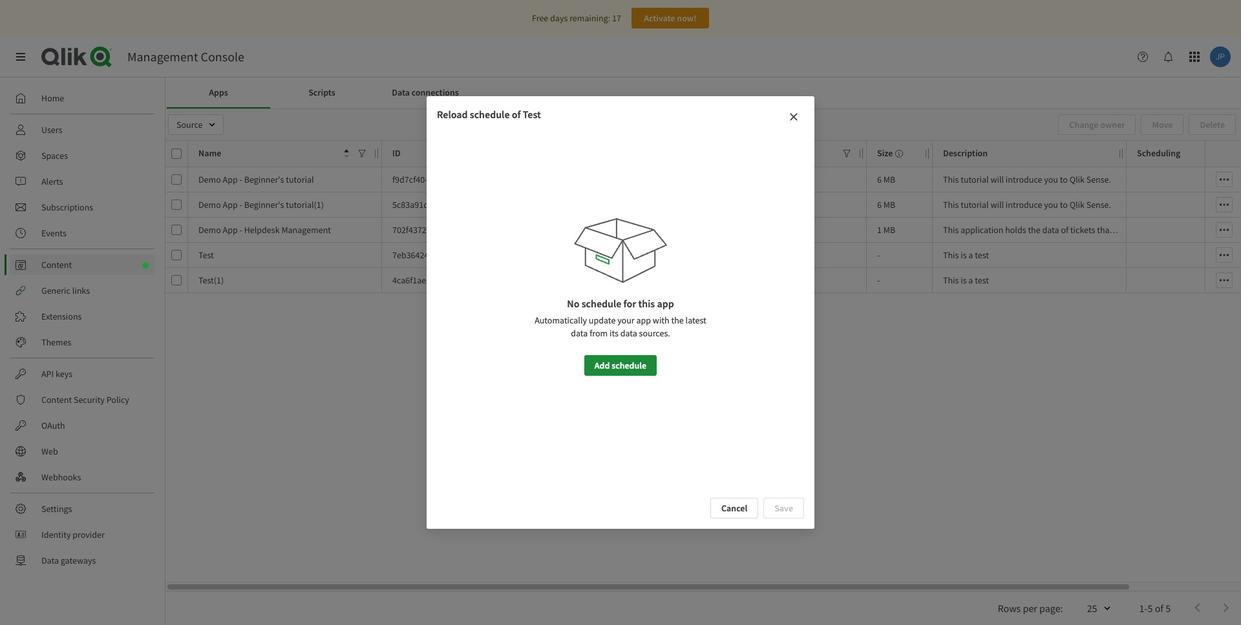 Task type: locate. For each thing, give the bounding box(es) containing it.
2 beginner's from the top
[[244, 199, 284, 211]]

tab list
[[167, 78, 1240, 109]]

2 content from the top
[[41, 394, 72, 406]]

0 horizontal spatial management
[[127, 48, 198, 65]]

5c83a91d-6ff4-40d0-bc8d-6a7f904bb826
[[392, 199, 544, 211]]

demo for demo app - helpdesk management
[[198, 224, 221, 236]]

home link
[[10, 88, 155, 109]]

alerts
[[41, 176, 63, 187]]

1 vertical spatial schedule
[[582, 297, 621, 310]]

6 mb for 6a7f904bb826
[[877, 199, 895, 211]]

0 vertical spatial mb
[[883, 174, 895, 186]]

1 you from the top
[[1044, 174, 1058, 186]]

1 vertical spatial will
[[991, 199, 1004, 211]]

app down demo app - beginner's tutorial at top left
[[223, 199, 238, 211]]

1 vertical spatial test
[[198, 250, 214, 261]]

management left console
[[127, 48, 198, 65]]

5c83a91d-
[[392, 199, 431, 211]]

3 mb from the top
[[883, 224, 895, 236]]

of right 1-
[[1155, 602, 1164, 615]]

2 vertical spatial mb
[[883, 224, 895, 236]]

1 to from the top
[[1060, 174, 1068, 186]]

3 app from the top
[[223, 224, 238, 236]]

1 vertical spatial data
[[41, 555, 59, 567]]

84a4-
[[470, 174, 491, 186]]

app for demo app - beginner's tutorial
[[223, 174, 238, 186]]

introduce for 5c83a91d-6ff4-40d0-bc8d-6a7f904bb826
[[1006, 199, 1042, 211]]

data inside 'button'
[[392, 87, 410, 98]]

management
[[127, 48, 198, 65], [281, 224, 331, 236]]

2 vertical spatial app
[[223, 224, 238, 236]]

6ff4-
[[431, 199, 448, 211]]

sources.
[[639, 328, 670, 339]]

data down 'identity'
[[41, 555, 59, 567]]

demo app - helpdesk management
[[198, 224, 331, 236]]

you for 98092b39a0cb
[[1044, 174, 1058, 186]]

data left from
[[571, 328, 588, 339]]

0 horizontal spatial data
[[41, 555, 59, 567]]

per
[[1023, 602, 1037, 615]]

83cc-
[[471, 275, 490, 286]]

0 vertical spatial 6 mb
[[877, 174, 895, 186]]

0 vertical spatial schedule
[[470, 108, 510, 121]]

cancel
[[721, 503, 747, 515]]

1 demo from the top
[[198, 174, 221, 186]]

qlik
[[1070, 174, 1085, 186], [1070, 199, 1085, 211]]

1 this from the top
[[943, 174, 959, 186]]

3 this from the top
[[943, 250, 959, 261]]

to for f9d7cf40-4eed-4947-84a4-98092b39a0cb
[[1060, 174, 1068, 186]]

management down tutorial(1)
[[281, 224, 331, 236]]

1-
[[1139, 602, 1148, 615]]

0 vertical spatial sense.
[[1086, 174, 1111, 186]]

40d0-
[[448, 199, 470, 211]]

0 vertical spatial to
[[1060, 174, 1068, 186]]

1 vertical spatial beginner's
[[244, 199, 284, 211]]

bc8d-
[[470, 199, 491, 211]]

6
[[877, 174, 882, 186], [877, 199, 882, 211]]

1 mb from the top
[[883, 174, 895, 186]]

a
[[969, 250, 973, 261], [969, 275, 973, 286]]

beginner's for tutorial(1)
[[244, 199, 284, 211]]

5c83a91d-6ff4-40d0-bc8d-6a7f904bb826 element
[[392, 198, 544, 211]]

data for data connections
[[392, 87, 410, 98]]

0 vertical spatial demo
[[198, 174, 221, 186]]

0 vertical spatial content
[[41, 259, 72, 271]]

id
[[392, 148, 401, 159]]

beginner's up demo app - helpdesk management
[[244, 199, 284, 211]]

data left 'connections'
[[392, 87, 410, 98]]

connections
[[412, 87, 459, 98]]

activate now! link
[[631, 8, 709, 28]]

mb right '1' on the top of page
[[883, 224, 895, 236]]

tutorial
[[286, 174, 314, 186], [961, 174, 989, 186], [961, 199, 989, 211]]

1 vertical spatial sense.
[[1086, 199, 1111, 211]]

name button
[[198, 145, 349, 163]]

1 will from the top
[[991, 174, 1004, 186]]

1 app from the top
[[223, 174, 238, 186]]

app up with
[[657, 297, 674, 310]]

1 vertical spatial 6
[[877, 199, 882, 211]]

of for test
[[512, 108, 521, 121]]

0 vertical spatial of
[[512, 108, 521, 121]]

test
[[523, 108, 541, 121], [198, 250, 214, 261]]

6 up '1' on the top of page
[[877, 199, 882, 211]]

1 horizontal spatial 5
[[1166, 602, 1171, 615]]

1 content from the top
[[41, 259, 72, 271]]

1 horizontal spatial management
[[281, 224, 331, 236]]

6 mb down size
[[877, 174, 895, 186]]

1 this tutorial will introduce you to qlik sense. from the top
[[943, 174, 1111, 186]]

you for 6a7f904bb826
[[1044, 199, 1058, 211]]

2 this is a test from the top
[[943, 275, 989, 286]]

add schedule button
[[584, 356, 657, 376]]

cancel button
[[710, 498, 758, 519]]

1 vertical spatial demo
[[198, 199, 221, 211]]

this for 5c83a91d-6ff4-40d0-bc8d-6a7f904bb826
[[943, 199, 959, 211]]

this is a test for 4ca6f1ae-882e-47e4-83cc-24cce0e4946d
[[943, 275, 989, 286]]

1 vertical spatial to
[[1060, 199, 1068, 211]]

819f-
[[432, 250, 451, 261]]

days
[[550, 12, 568, 24]]

qlik for 98092b39a0cb
[[1070, 174, 1085, 186]]

0 vertical spatial app
[[223, 174, 238, 186]]

settings link
[[10, 499, 155, 520]]

app for demo app - helpdesk management
[[223, 224, 238, 236]]

schedule up the "update"
[[582, 297, 621, 310]]

6 for f9d7cf40-4eed-4947-84a4-98092b39a0cb
[[877, 174, 882, 186]]

of right reload
[[512, 108, 521, 121]]

will
[[991, 174, 1004, 186], [991, 199, 1004, 211]]

2 is from the top
[[961, 275, 967, 286]]

1 test from the top
[[975, 250, 989, 261]]

0 vertical spatial test
[[523, 108, 541, 121]]

0 horizontal spatial of
[[512, 108, 521, 121]]

api
[[41, 368, 54, 380]]

2 qlik from the top
[[1070, 199, 1085, 211]]

1 this is a test from the top
[[943, 250, 989, 261]]

4da7-
[[450, 224, 472, 236]]

no
[[567, 297, 580, 310]]

tab list containing apps
[[167, 78, 1240, 109]]

demo for demo app - beginner's tutorial(1)
[[198, 199, 221, 211]]

0 vertical spatial a
[[969, 250, 973, 261]]

a for 4ca6f1ae-882e-47e4-83cc-24cce0e4946d
[[969, 275, 973, 286]]

6 mb up 1 mb
[[877, 199, 895, 211]]

2 test from the top
[[975, 275, 989, 286]]

demo app - beginner's tutorial
[[198, 174, 314, 186]]

app up demo app - beginner's tutorial(1)
[[223, 174, 238, 186]]

this for 7eb36424-819f-446d-91dd-c373989453f1
[[943, 250, 959, 261]]

schedule right add
[[612, 360, 647, 372]]

generic links link
[[10, 281, 155, 301]]

2 app from the top
[[223, 199, 238, 211]]

3 demo from the top
[[198, 224, 221, 236]]

2 vertical spatial schedule
[[612, 360, 647, 372]]

update
[[589, 315, 616, 326]]

sense. for 5c83a91d-6ff4-40d0-bc8d-6a7f904bb826
[[1086, 199, 1111, 211]]

1 vertical spatial app
[[223, 199, 238, 211]]

0 vertical spatial 6
[[877, 174, 882, 186]]

2 mb from the top
[[883, 199, 895, 211]]

content down api keys
[[41, 394, 72, 406]]

2 introduce from the top
[[1006, 199, 1042, 211]]

0 vertical spatial qlik
[[1070, 174, 1085, 186]]

beginner's up demo app - beginner's tutorial(1)
[[244, 174, 284, 186]]

2 6 mb from the top
[[877, 199, 895, 211]]

1 vertical spatial content
[[41, 394, 72, 406]]

1 6 from the top
[[877, 174, 882, 186]]

1 vertical spatial this is a test
[[943, 275, 989, 286]]

alerts link
[[10, 171, 155, 192]]

2 demo from the top
[[198, 199, 221, 211]]

0 vertical spatial will
[[991, 174, 1004, 186]]

0 vertical spatial test
[[975, 250, 989, 261]]

0 horizontal spatial 5
[[1148, 602, 1153, 615]]

0 vertical spatial data
[[392, 87, 410, 98]]

1 vertical spatial app
[[636, 315, 651, 326]]

generic links
[[41, 285, 90, 297]]

schedule right reload
[[470, 108, 510, 121]]

this tutorial will introduce you to qlik sense. for 6a7f904bb826
[[943, 199, 1111, 211]]

schedule inside no schedule for this app automatically update your app with the latest data from its data sources.
[[582, 297, 621, 310]]

reload
[[437, 108, 468, 121]]

close sidebar menu image
[[16, 52, 26, 62]]

2 will from the top
[[991, 199, 1004, 211]]

this application holds the data of tickets that are submitted by internal employees to the it department. it includes when a computer needs to be upgraded or a mobile phone does not work. each ticket is assigned to an it resource, but an it manager, s/he needs to be aware which tickets came in as a high priority, or which tickets have not been assigned to any resources yet. element
[[943, 224, 1121, 237]]

mb for 6a7f904bb826
[[883, 199, 895, 211]]

1 vertical spatial a
[[969, 275, 973, 286]]

to for 5c83a91d-6ff4-40d0-bc8d-6a7f904bb826
[[1060, 199, 1068, 211]]

2 this tutorial will introduce you to qlik sense. from the top
[[943, 199, 1111, 211]]

page:
[[1039, 602, 1063, 615]]

app
[[657, 297, 674, 310], [636, 315, 651, 326]]

content security policy link
[[10, 390, 155, 410]]

demo for demo app - beginner's tutorial
[[198, 174, 221, 186]]

schedule for for
[[582, 297, 621, 310]]

4 this from the top
[[943, 275, 959, 286]]

your
[[617, 315, 635, 326]]

1
[[877, 224, 882, 236]]

1 vertical spatial management
[[281, 224, 331, 236]]

links
[[72, 285, 90, 297]]

f9d7cf40-4eed-4947-84a4-98092b39a0cb element
[[392, 173, 545, 186]]

1 beginner's from the top
[[244, 174, 284, 186]]

0 horizontal spatial app
[[636, 315, 651, 326]]

rows
[[998, 602, 1021, 615]]

1 vertical spatial you
[[1044, 199, 1058, 211]]

2 you from the top
[[1044, 199, 1058, 211]]

6a7f904bb826
[[491, 199, 544, 211]]

mb
[[883, 174, 895, 186], [883, 199, 895, 211], [883, 224, 895, 236]]

1 a from the top
[[969, 250, 973, 261]]

2 a from the top
[[969, 275, 973, 286]]

mb up 1 mb
[[883, 199, 895, 211]]

0 vertical spatial is
[[961, 250, 967, 261]]

2 this from the top
[[943, 199, 959, 211]]

2 to from the top
[[1060, 199, 1068, 211]]

for
[[624, 297, 636, 310]]

data
[[571, 328, 588, 339], [620, 328, 637, 339]]

1 introduce from the top
[[1006, 174, 1042, 186]]

0 vertical spatial app
[[657, 297, 674, 310]]

spaces link
[[10, 145, 155, 166]]

1 vertical spatial test
[[975, 275, 989, 286]]

description
[[943, 148, 988, 159]]

introduce for f9d7cf40-4eed-4947-84a4-98092b39a0cb
[[1006, 174, 1042, 186]]

98092b39a0cb
[[491, 174, 545, 186]]

latest
[[686, 315, 706, 326]]

reload schedule of test dialog
[[427, 96, 814, 529]]

446d-
[[450, 250, 472, 261]]

1 vertical spatial qlik
[[1070, 199, 1085, 211]]

1 is from the top
[[961, 250, 967, 261]]

provider
[[73, 529, 105, 541]]

app for demo app - beginner's tutorial(1)
[[223, 199, 238, 211]]

0 vertical spatial you
[[1044, 174, 1058, 186]]

1 vertical spatial 6 mb
[[877, 199, 895, 211]]

add
[[595, 360, 610, 372]]

data down 'your'
[[620, 328, 637, 339]]

spaces
[[41, 150, 68, 162]]

home
[[41, 92, 64, 104]]

generic
[[41, 285, 70, 297]]

1 vertical spatial introduce
[[1006, 199, 1042, 211]]

content up generic
[[41, 259, 72, 271]]

free days remaining: 17
[[532, 12, 621, 24]]

1 6 mb from the top
[[877, 174, 895, 186]]

1 horizontal spatial data
[[620, 328, 637, 339]]

0 vertical spatial this is a test
[[943, 250, 989, 261]]

navigation pane element
[[0, 83, 165, 577]]

2 5 from the left
[[1166, 602, 1171, 615]]

6 down size
[[877, 174, 882, 186]]

1 horizontal spatial of
[[1155, 602, 1164, 615]]

1 horizontal spatial test
[[523, 108, 541, 121]]

1 vertical spatial is
[[961, 275, 967, 286]]

1 vertical spatial this tutorial will introduce you to qlik sense.
[[943, 199, 1111, 211]]

size
[[877, 148, 893, 159]]

7eb36424-819f-446d-91dd-c373989453f1 element
[[392, 249, 545, 262]]

test for 7eb36424-819f-446d-91dd-c373989453f1
[[975, 250, 989, 261]]

app up sources.
[[636, 315, 651, 326]]

app left helpdesk
[[223, 224, 238, 236]]

0 vertical spatial beginner's
[[244, 174, 284, 186]]

0 vertical spatial this tutorial will introduce you to qlik sense.
[[943, 174, 1111, 186]]

data inside data gateways link
[[41, 555, 59, 567]]

apps button
[[167, 78, 270, 109]]

of inside reload schedule of test dialog
[[512, 108, 521, 121]]

scheduling
[[1137, 148, 1181, 159]]

1 qlik from the top
[[1070, 174, 1085, 186]]

0 vertical spatial introduce
[[1006, 174, 1042, 186]]

identity provider
[[41, 529, 105, 541]]

- for demo app - helpdesk management
[[239, 224, 242, 236]]

activate now!
[[644, 12, 697, 24]]

introduce
[[1006, 174, 1042, 186], [1006, 199, 1042, 211]]

security
[[74, 394, 105, 406]]

1 sense. from the top
[[1086, 174, 1111, 186]]

oauth link
[[10, 416, 155, 436]]

6 for 5c83a91d-6ff4-40d0-bc8d-6a7f904bb826
[[877, 199, 882, 211]]

console
[[201, 48, 244, 65]]

is for 4ca6f1ae-882e-47e4-83cc-24cce0e4946d
[[961, 275, 967, 286]]

mb down size
[[883, 174, 895, 186]]

a for 7eb36424-819f-446d-91dd-c373989453f1
[[969, 250, 973, 261]]

content link
[[10, 255, 155, 275]]

1 vertical spatial of
[[1155, 602, 1164, 615]]

2 vertical spatial demo
[[198, 224, 221, 236]]

data
[[392, 87, 410, 98], [41, 555, 59, 567]]

-
[[239, 174, 242, 186], [239, 199, 242, 211], [239, 224, 242, 236], [877, 250, 880, 261], [877, 275, 880, 286]]

1 vertical spatial mb
[[883, 199, 895, 211]]

data connections button
[[374, 78, 477, 109]]

add schedule
[[595, 360, 647, 372]]

2 6 from the top
[[877, 199, 882, 211]]

0 horizontal spatial data
[[571, 328, 588, 339]]

2 sense. from the top
[[1086, 199, 1111, 211]]

1 horizontal spatial data
[[392, 87, 410, 98]]



Task type: vqa. For each thing, say whether or not it's contained in the screenshot.
"web"
yes



Task type: describe. For each thing, give the bounding box(es) containing it.
tutorial for f9d7cf40-4eed-4947-84a4-98092b39a0cb
[[961, 174, 989, 186]]

settings
[[41, 504, 72, 515]]

management console
[[127, 48, 244, 65]]

test(1)
[[198, 275, 224, 286]]

91dd-
[[472, 250, 494, 261]]

the
[[671, 315, 684, 326]]

1 horizontal spatial app
[[657, 297, 674, 310]]

subscriptions link
[[10, 197, 155, 218]]

17
[[612, 12, 621, 24]]

free
[[532, 12, 548, 24]]

this for f9d7cf40-4eed-4947-84a4-98092b39a0cb
[[943, 174, 959, 186]]

4947-
[[449, 174, 470, 186]]

tutorial for 5c83a91d-6ff4-40d0-bc8d-6a7f904bb826
[[961, 199, 989, 211]]

1 mb
[[877, 224, 895, 236]]

extensions
[[41, 311, 82, 323]]

identity provider link
[[10, 525, 155, 546]]

api keys
[[41, 368, 72, 380]]

keys
[[56, 368, 72, 380]]

1-5 of 5
[[1139, 602, 1171, 615]]

f9d7cf40-4eed-4947-84a4-98092b39a0cb
[[392, 174, 545, 186]]

webhooks
[[41, 472, 81, 484]]

this for 4ca6f1ae-882e-47e4-83cc-24cce0e4946d
[[943, 275, 959, 286]]

themes link
[[10, 332, 155, 353]]

new connector image
[[142, 262, 149, 269]]

will for 5c83a91d-6ff4-40d0-bc8d-6a7f904bb826
[[991, 199, 1004, 211]]

is for 7eb36424-819f-446d-91dd-c373989453f1
[[961, 250, 967, 261]]

beginner's for tutorial
[[244, 174, 284, 186]]

api keys link
[[10, 364, 155, 385]]

close image
[[789, 112, 799, 122]]

7eb36424-819f-446d-91dd-c373989453f1
[[392, 250, 545, 261]]

schedule inside add schedule 'button'
[[612, 360, 647, 372]]

content for content security policy
[[41, 394, 72, 406]]

no schedule for this app automatically update your app with the latest data from its data sources.
[[535, 297, 706, 339]]

demo app - beginner's tutorial(1)
[[198, 199, 324, 211]]

of for 5
[[1155, 602, 1164, 615]]

1 5 from the left
[[1148, 602, 1153, 615]]

gateways
[[61, 555, 96, 567]]

web
[[41, 446, 58, 458]]

this tutorial will introduce you to qlik sense. for 98092b39a0cb
[[943, 174, 1111, 186]]

web link
[[10, 442, 155, 462]]

1 data from the left
[[571, 328, 588, 339]]

2 data from the left
[[620, 328, 637, 339]]

activate
[[644, 12, 675, 24]]

content for content
[[41, 259, 72, 271]]

extensions link
[[10, 306, 155, 327]]

sense. for f9d7cf40-4eed-4947-84a4-98092b39a0cb
[[1086, 174, 1111, 186]]

0 vertical spatial management
[[127, 48, 198, 65]]

events
[[41, 228, 66, 239]]

4ca6f1ae-
[[392, 275, 429, 286]]

this is a test for 7eb36424-819f-446d-91dd-c373989453f1
[[943, 250, 989, 261]]

rows per page:
[[998, 602, 1063, 615]]

scripts button
[[270, 78, 374, 109]]

automatically
[[535, 315, 587, 326]]

- for demo app - beginner's tutorial(1)
[[239, 199, 242, 211]]

its
[[610, 328, 619, 339]]

702f4372-
[[392, 224, 429, 236]]

7eb36424-
[[392, 250, 432, 261]]

with
[[653, 315, 670, 326]]

name
[[198, 148, 221, 159]]

data gateways link
[[10, 551, 155, 571]]

mb for 98092b39a0cb
[[883, 174, 895, 186]]

0 horizontal spatial test
[[198, 250, 214, 261]]

24cce0e4946d
[[490, 275, 544, 286]]

helpdesk
[[244, 224, 280, 236]]

test inside dialog
[[523, 108, 541, 121]]

webhooks link
[[10, 467, 155, 488]]

test for 4ca6f1ae-882e-47e4-83cc-24cce0e4946d
[[975, 275, 989, 286]]

9e59-
[[429, 224, 450, 236]]

6 mb for 98092b39a0cb
[[877, 174, 895, 186]]

data connections
[[392, 87, 459, 98]]

events link
[[10, 223, 155, 244]]

f9d7cf40-
[[392, 174, 428, 186]]

tutorial(1)
[[286, 199, 324, 211]]

9883-
[[472, 224, 492, 236]]

702f4372-9e59-4da7-9883-7dfc04349ea3 element
[[392, 224, 544, 237]]

reload schedule of test
[[437, 108, 541, 121]]

schedule for of
[[470, 108, 510, 121]]

will for f9d7cf40-4eed-4947-84a4-98092b39a0cb
[[991, 174, 1004, 186]]

apps
[[209, 87, 228, 98]]

4eed-
[[428, 174, 449, 186]]

policy
[[106, 394, 129, 406]]

qlik for 6a7f904bb826
[[1070, 199, 1085, 211]]

management console element
[[127, 48, 244, 65]]

mb for 7dfc04349ea3
[[883, 224, 895, 236]]

identity
[[41, 529, 71, 541]]

size refers to the base memory footprint of the application. image
[[896, 150, 903, 158]]

themes
[[41, 337, 71, 348]]

882e-
[[429, 275, 450, 286]]

oauth
[[41, 420, 65, 432]]

content security policy
[[41, 394, 129, 406]]

this
[[638, 297, 655, 310]]

data gateways
[[41, 555, 96, 567]]

now!
[[677, 12, 697, 24]]

- for demo app - beginner's tutorial
[[239, 174, 242, 186]]

7dfc04349ea3
[[492, 224, 544, 236]]

data for data gateways
[[41, 555, 59, 567]]

4ca6f1ae-882e-47e4-83cc-24cce0e4946d element
[[392, 274, 544, 287]]

from
[[590, 328, 608, 339]]



